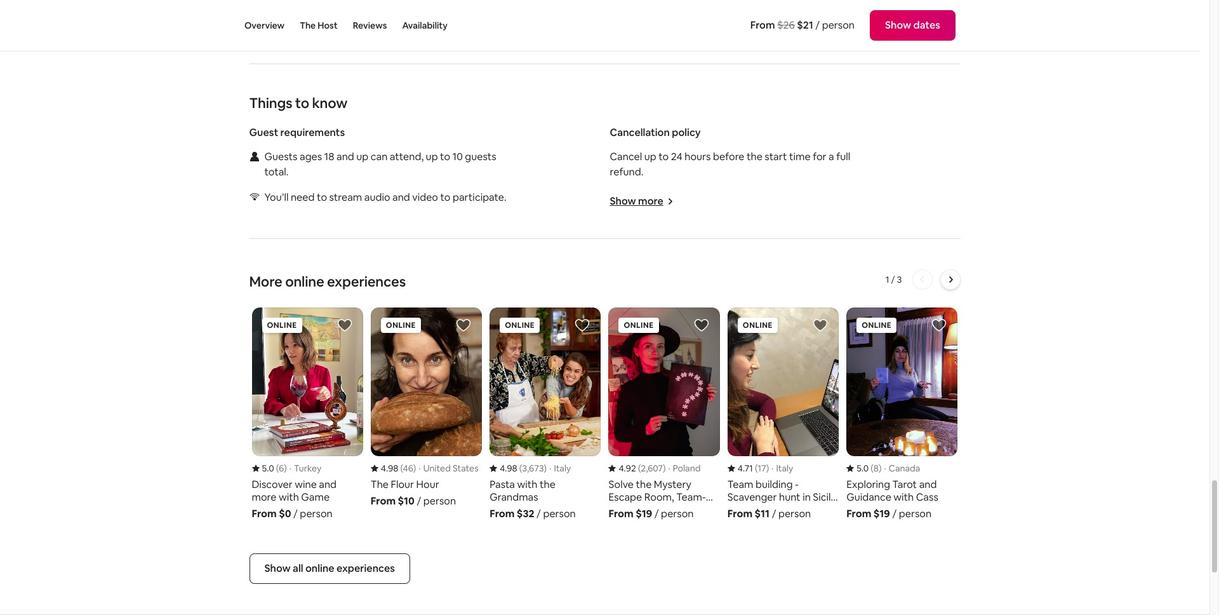 Task type: locate. For each thing, give the bounding box(es) containing it.
2 · from the left
[[419, 462, 421, 474]]

$19
[[636, 507, 653, 520], [874, 507, 891, 520]]

· right 46 at the left bottom
[[419, 462, 421, 474]]

and left video
[[393, 191, 410, 204]]

0 horizontal spatial dates
[[320, 11, 347, 24]]

0 horizontal spatial and
[[337, 150, 354, 163]]

audio
[[365, 191, 390, 204]]

availability
[[402, 20, 448, 31]]

· left poland
[[669, 462, 671, 474]]

5.0 inside exploring tarot and guidance with cass group
[[857, 462, 869, 474]]

from inside solve the mystery escape room, team-building holiday special group
[[609, 507, 634, 520]]

1 ( from the left
[[276, 462, 279, 474]]

person right '$32'
[[544, 507, 576, 520]]

from $19 / person for 2,607
[[609, 507, 694, 520]]

2 save this experience image from the left
[[575, 318, 591, 333]]

show dates
[[886, 18, 941, 32]]

save this experience image
[[456, 318, 472, 333], [694, 318, 710, 333], [813, 318, 829, 333], [932, 318, 948, 333]]

3 · from the left
[[550, 462, 552, 474]]

online right the all
[[306, 562, 335, 575]]

/ inside the pasta with the grandmas group
[[537, 507, 541, 520]]

5 · from the left
[[772, 462, 774, 474]]

from for 4.92 ( 2,607 )
[[609, 507, 634, 520]]

1 horizontal spatial $19
[[874, 507, 891, 520]]

from $19 / person inside solve the mystery escape room, team-building holiday special group
[[609, 507, 694, 520]]

· inside exploring tarot and guidance with cass group
[[885, 462, 887, 474]]

5 ) from the left
[[767, 462, 770, 474]]

) inside exploring tarot and guidance with cass group
[[879, 462, 882, 474]]

video
[[413, 191, 438, 204]]

3 ( from the left
[[520, 462, 522, 474]]

2 ( from the left
[[401, 462, 403, 474]]

· inside the flour hour 'group'
[[419, 462, 421, 474]]

( inside solve the mystery escape room, team-building holiday special group
[[638, 462, 641, 474]]

save this experience image
[[337, 318, 353, 333], [575, 318, 591, 333]]

4 save this experience image from the left
[[932, 318, 948, 333]]

0 horizontal spatial 5.0
[[262, 462, 274, 474]]

save this experience image for canada
[[932, 318, 948, 333]]

from
[[751, 18, 776, 32], [371, 494, 396, 508], [252, 507, 277, 520], [490, 507, 515, 520], [609, 507, 634, 520], [728, 507, 753, 520], [847, 507, 872, 520]]

italy for from $32 / person
[[554, 462, 571, 474]]

· inside solve the mystery escape room, team-building holiday special group
[[669, 462, 671, 474]]

from for 4.98 ( 46 )
[[371, 494, 396, 508]]

$10
[[398, 494, 415, 508]]

1 horizontal spatial save this experience image
[[575, 318, 591, 333]]

0 vertical spatial and
[[337, 150, 354, 163]]

experiences
[[327, 273, 406, 290], [337, 562, 395, 575]]

to inside the cancel up to 24 hours before the start time for a full refund.
[[659, 150, 669, 163]]

1 vertical spatial more
[[639, 194, 664, 208]]

2 horizontal spatial up
[[645, 150, 657, 163]]

save this experience image inside discover wine and more with game group
[[337, 318, 353, 333]]

0 horizontal spatial 4.98
[[381, 462, 399, 474]]

person down 'united'
[[424, 494, 456, 508]]

from left $11
[[728, 507, 753, 520]]

person inside discover wine and more with game group
[[300, 507, 333, 520]]

italy for from $11 / person
[[777, 462, 794, 474]]

1 horizontal spatial 5.0
[[857, 462, 869, 474]]

save this experience image for from $32 / person
[[575, 318, 591, 333]]

show more link
[[610, 194, 674, 208]]

4 ( from the left
[[638, 462, 641, 474]]

1 horizontal spatial from $19 / person
[[847, 507, 932, 520]]

1 5.0 from the left
[[262, 462, 274, 474]]

5.0 inside discover wine and more with game group
[[262, 462, 274, 474]]

from $19 / person
[[609, 507, 694, 520], [847, 507, 932, 520]]

) inside the flour hour 'group'
[[414, 462, 416, 474]]

2 5.0 from the left
[[857, 462, 869, 474]]

· inside team building - scavenger hunt in sicily, italy group
[[772, 462, 774, 474]]

) inside solve the mystery escape room, team-building holiday special group
[[663, 462, 666, 474]]

$32
[[517, 507, 535, 520]]

1 horizontal spatial 4.98
[[500, 462, 518, 474]]

turkey
[[294, 462, 322, 474]]

1 italy from the left
[[554, 462, 571, 474]]

) left 'united'
[[414, 462, 416, 474]]

from $19 / person down 2,607
[[609, 507, 694, 520]]

/ for 5.0 ( 8 )
[[893, 507, 897, 520]]

and
[[337, 150, 354, 163], [393, 191, 410, 204]]

person inside exploring tarot and guidance with cass group
[[900, 507, 932, 520]]

exploring tarot and guidance with cass group
[[847, 308, 958, 520]]

person
[[823, 18, 855, 32], [424, 494, 456, 508], [300, 507, 333, 520], [544, 507, 576, 520], [662, 507, 694, 520], [779, 507, 812, 520], [900, 507, 932, 520]]

start
[[765, 150, 788, 163]]

· italy right 17
[[772, 462, 794, 474]]

1 save this experience image from the left
[[337, 318, 353, 333]]

· right 8
[[885, 462, 887, 474]]

( for 46
[[401, 462, 403, 474]]

team building - scavenger hunt in sicily, italy group
[[728, 308, 839, 520]]

1 vertical spatial experiences
[[337, 562, 395, 575]]

more
[[293, 11, 318, 24], [639, 194, 664, 208]]

) for 5.0 ( 8 )
[[879, 462, 882, 474]]

from inside the flour hour 'group'
[[371, 494, 396, 508]]

availability button
[[402, 0, 448, 51]]

/ inside the flour hour 'group'
[[417, 494, 421, 508]]

· italy for $11
[[772, 462, 794, 474]]

/ right $0
[[294, 507, 298, 520]]

from left $10
[[371, 494, 396, 508]]

things to know
[[249, 94, 348, 112]]

save this experience image inside the pasta with the grandmas group
[[575, 318, 591, 333]]

2 $19 from the left
[[874, 507, 891, 520]]

from inside exploring tarot and guidance with cass group
[[847, 507, 872, 520]]

(
[[276, 462, 279, 474], [401, 462, 403, 474], [520, 462, 522, 474], [638, 462, 641, 474], [755, 462, 758, 474], [871, 462, 874, 474]]

( up $10
[[401, 462, 403, 474]]

0 horizontal spatial up
[[357, 150, 369, 163]]

person for 5.0 ( 6 )
[[300, 507, 333, 520]]

2 ) from the left
[[414, 462, 416, 474]]

from left $26
[[751, 18, 776, 32]]

person down canada
[[900, 507, 932, 520]]

/ right '$32'
[[537, 507, 541, 520]]

up left can
[[357, 150, 369, 163]]

reviews
[[353, 20, 387, 31]]

show dates link
[[870, 10, 956, 41]]

person inside the flour hour 'group'
[[424, 494, 456, 508]]

participate.
[[453, 191, 507, 204]]

2 save this experience image from the left
[[694, 318, 710, 333]]

guest
[[249, 126, 278, 139]]

2 italy from the left
[[777, 462, 794, 474]]

from down 4.92
[[609, 507, 634, 520]]

5.0 for $0
[[262, 462, 274, 474]]

( right 4.92
[[638, 462, 641, 474]]

from for 4.71 ( 17 )
[[728, 507, 753, 520]]

cancellation policy
[[610, 126, 701, 139]]

4.98 left 46 at the left bottom
[[381, 462, 399, 474]]

$19 down 4.92 ( 2,607 )
[[636, 507, 653, 520]]

· right 17
[[772, 462, 774, 474]]

$19 inside solve the mystery escape room, team-building holiday special group
[[636, 507, 653, 520]]

and inside guests ages 18 and up can attend, up to 10 guests total.
[[337, 150, 354, 163]]

to
[[295, 94, 309, 112], [440, 150, 451, 163], [659, 150, 669, 163], [317, 191, 327, 204], [441, 191, 451, 204]]

1 from $19 / person from the left
[[609, 507, 694, 520]]

cancel
[[610, 150, 643, 163]]

/ down 2,607
[[655, 507, 659, 520]]

cancellation
[[610, 126, 670, 139]]

1
[[886, 274, 890, 285]]

/ inside team building - scavenger hunt in sicily, italy group
[[772, 507, 777, 520]]

· for 4.98 ( 3,673 )
[[550, 462, 552, 474]]

( for 2,607
[[638, 462, 641, 474]]

overview
[[245, 20, 285, 31]]

) up from $32 / person on the bottom of the page
[[544, 462, 547, 474]]

) inside discover wine and more with game group
[[284, 462, 287, 474]]

2 4.98 from the left
[[500, 462, 518, 474]]

/ inside exploring tarot and guidance with cass group
[[893, 507, 897, 520]]

· right 6
[[290, 462, 292, 474]]

( for 8
[[871, 462, 874, 474]]

2 from $19 / person from the left
[[847, 507, 932, 520]]

italy right 3,673
[[554, 462, 571, 474]]

6
[[279, 462, 284, 474]]

to left '10'
[[440, 150, 451, 163]]

save this experience image inside solve the mystery escape room, team-building holiday special group
[[694, 318, 710, 333]]

3 ) from the left
[[544, 462, 547, 474]]

1 horizontal spatial and
[[393, 191, 410, 204]]

up right attend,
[[426, 150, 438, 163]]

1 horizontal spatial dates
[[914, 18, 941, 32]]

and right 18
[[337, 150, 354, 163]]

from inside discover wine and more with game group
[[252, 507, 277, 520]]

online right "more"
[[285, 273, 324, 290]]

1 save this experience image from the left
[[456, 318, 472, 333]]

0 horizontal spatial italy
[[554, 462, 571, 474]]

know
[[312, 94, 348, 112]]

host
[[318, 20, 338, 31]]

from for 5.0 ( 6 )
[[252, 507, 277, 520]]

( inside exploring tarot and guidance with cass group
[[871, 462, 874, 474]]

4.98 ( 46 )
[[381, 462, 416, 474]]

) for 5.0 ( 6 )
[[284, 462, 287, 474]]

0 horizontal spatial save this experience image
[[337, 318, 353, 333]]

· italy for $32
[[550, 462, 571, 474]]

1 / 3
[[886, 274, 903, 285]]

person right $0
[[300, 507, 333, 520]]

italy right 17
[[777, 462, 794, 474]]

1 · italy from the left
[[550, 462, 571, 474]]

rating 4.98 out of 5; 3,673 reviews image
[[490, 462, 547, 474]]

( right the 4.71
[[755, 462, 758, 474]]

/ inside solve the mystery escape room, team-building holiday special group
[[655, 507, 659, 520]]

4.98 inside the pasta with the grandmas group
[[500, 462, 518, 474]]

1 horizontal spatial · italy
[[772, 462, 794, 474]]

1 ) from the left
[[284, 462, 287, 474]]

person inside the pasta with the grandmas group
[[544, 507, 576, 520]]

( for 6
[[276, 462, 279, 474]]

· italy inside the pasta with the grandmas group
[[550, 462, 571, 474]]

4.98 left 3,673
[[500, 462, 518, 474]]

0 horizontal spatial · italy
[[550, 462, 571, 474]]

/ for 4.92 ( 2,607 )
[[655, 507, 659, 520]]

) left · canada
[[879, 462, 882, 474]]

0 horizontal spatial from $19 / person
[[609, 507, 694, 520]]

rating 4.98 out of 5; 46 reviews image
[[371, 462, 416, 474]]

show more dates link
[[249, 3, 363, 33]]

· italy right 3,673
[[550, 462, 571, 474]]

5.0 left 6
[[262, 462, 274, 474]]

1 $19 from the left
[[636, 507, 653, 520]]

) left · poland
[[663, 462, 666, 474]]

· italy inside team building - scavenger hunt in sicily, italy group
[[772, 462, 794, 474]]

person down · poland
[[662, 507, 694, 520]]

) for 4.98 ( 3,673 )
[[544, 462, 547, 474]]

the
[[300, 20, 316, 31]]

/
[[816, 18, 820, 32], [892, 274, 896, 285], [417, 494, 421, 508], [294, 507, 298, 520], [537, 507, 541, 520], [655, 507, 659, 520], [772, 507, 777, 520], [893, 507, 897, 520]]

from for 5.0 ( 8 )
[[847, 507, 872, 520]]

4 ) from the left
[[663, 462, 666, 474]]

canada
[[889, 462, 921, 474]]

/ down · canada
[[893, 507, 897, 520]]

/ right $11
[[772, 507, 777, 520]]

1 · from the left
[[290, 462, 292, 474]]

from inside the pasta with the grandmas group
[[490, 507, 515, 520]]

from $19 / person down 8
[[847, 507, 932, 520]]

to right need
[[317, 191, 327, 204]]

5.0
[[262, 462, 274, 474], [857, 462, 869, 474]]

46
[[403, 462, 414, 474]]

from $32 / person
[[490, 507, 576, 520]]

5.0 left 8
[[857, 462, 869, 474]]

) inside the pasta with the grandmas group
[[544, 462, 547, 474]]

from inside team building - scavenger hunt in sicily, italy group
[[728, 507, 753, 520]]

· inside discover wine and more with game group
[[290, 462, 292, 474]]

the
[[747, 150, 763, 163]]

total.
[[265, 165, 289, 179]]

) for 4.71 ( 17 )
[[767, 462, 770, 474]]

to left 24
[[659, 150, 669, 163]]

up
[[357, 150, 369, 163], [426, 150, 438, 163], [645, 150, 657, 163]]

from $10 / person
[[371, 494, 456, 508]]

( left · turkey
[[276, 462, 279, 474]]

4.98 for $32
[[500, 462, 518, 474]]

1 horizontal spatial up
[[426, 150, 438, 163]]

( inside discover wine and more with game group
[[276, 462, 279, 474]]

· canada
[[885, 462, 921, 474]]

) left · turkey
[[284, 462, 287, 474]]

online
[[285, 273, 324, 290], [306, 562, 335, 575]]

italy inside group
[[777, 462, 794, 474]]

person inside solve the mystery escape room, team-building holiday special group
[[662, 507, 694, 520]]

( for 3,673
[[520, 462, 522, 474]]

/ for 5.0 ( 6 )
[[294, 507, 298, 520]]

· inside the pasta with the grandmas group
[[550, 462, 552, 474]]

4 · from the left
[[669, 462, 671, 474]]

from left $0
[[252, 507, 277, 520]]

( inside the flour hour 'group'
[[401, 462, 403, 474]]

18
[[324, 150, 335, 163]]

( inside the pasta with the grandmas group
[[520, 462, 522, 474]]

1 horizontal spatial more
[[639, 194, 664, 208]]

( inside team building - scavenger hunt in sicily, italy group
[[755, 462, 758, 474]]

6 · from the left
[[885, 462, 887, 474]]

show more
[[610, 194, 664, 208]]

united
[[424, 462, 451, 474]]

italy inside the pasta with the grandmas group
[[554, 462, 571, 474]]

) inside team building - scavenger hunt in sicily, italy group
[[767, 462, 770, 474]]

/ inside discover wine and more with game group
[[294, 507, 298, 520]]

from left '$32'
[[490, 507, 515, 520]]

more for show more
[[639, 194, 664, 208]]

poland
[[673, 462, 701, 474]]

up right cancel
[[645, 150, 657, 163]]

5 ( from the left
[[755, 462, 758, 474]]

4.92
[[619, 462, 637, 474]]

$19 down 8
[[874, 507, 891, 520]]

up inside the cancel up to 24 hours before the start time for a full refund.
[[645, 150, 657, 163]]

· right 3,673
[[550, 462, 552, 474]]

0 horizontal spatial $19
[[636, 507, 653, 520]]

) right the 4.71
[[767, 462, 770, 474]]

/ for 4.98 ( 3,673 )
[[537, 507, 541, 520]]

1 horizontal spatial italy
[[777, 462, 794, 474]]

person inside team building - scavenger hunt in sicily, italy group
[[779, 507, 812, 520]]

/ right $10
[[417, 494, 421, 508]]

3 up from the left
[[645, 150, 657, 163]]

for
[[813, 150, 827, 163]]

( up '$32'
[[520, 462, 522, 474]]

3 save this experience image from the left
[[813, 318, 829, 333]]

4.98 for $10
[[381, 462, 399, 474]]

2 · italy from the left
[[772, 462, 794, 474]]

dates
[[320, 11, 347, 24], [914, 18, 941, 32]]

0 horizontal spatial more
[[293, 11, 318, 24]]

6 ) from the left
[[879, 462, 882, 474]]

attend,
[[390, 150, 424, 163]]

· italy
[[550, 462, 571, 474], [772, 462, 794, 474]]

guests ages 18 and up can attend, up to 10 guests total.
[[265, 150, 497, 179]]

0 vertical spatial more
[[293, 11, 318, 24]]

6 ( from the left
[[871, 462, 874, 474]]

4.98 inside the flour hour 'group'
[[381, 462, 399, 474]]

person right $11
[[779, 507, 812, 520]]

( left · canada
[[871, 462, 874, 474]]

from down 'rating 5.0 out of 5; 8 reviews' image
[[847, 507, 872, 520]]

$19 inside exploring tarot and guidance with cass group
[[874, 507, 891, 520]]

show
[[265, 11, 291, 24], [886, 18, 912, 32], [610, 194, 636, 208], [265, 562, 291, 575]]

24
[[671, 150, 683, 163]]

1 4.98 from the left
[[381, 462, 399, 474]]

from $19 / person inside exploring tarot and guidance with cass group
[[847, 507, 932, 520]]



Task type: describe. For each thing, give the bounding box(es) containing it.
· for 5.0 ( 6 )
[[290, 462, 292, 474]]

0 vertical spatial experiences
[[327, 273, 406, 290]]

show for show all online experiences
[[265, 562, 291, 575]]

stream
[[329, 191, 362, 204]]

· for 4.98 ( 46 )
[[419, 462, 421, 474]]

$26
[[778, 18, 795, 32]]

before
[[714, 150, 745, 163]]

2,607
[[641, 462, 663, 474]]

discover wine and more with game group
[[252, 308, 363, 520]]

to right video
[[441, 191, 451, 204]]

/ for 4.98 ( 46 )
[[417, 494, 421, 508]]

overview button
[[245, 0, 285, 51]]

1 vertical spatial online
[[306, 562, 335, 575]]

rating 5.0 out of 5; 6 reviews image
[[252, 462, 287, 474]]

states
[[453, 462, 479, 474]]

need
[[291, 191, 315, 204]]

4.92 ( 2,607 )
[[619, 462, 666, 474]]

guest requirements
[[249, 126, 345, 139]]

to inside guests ages 18 and up can attend, up to 10 guests total.
[[440, 150, 451, 163]]

( for 17
[[755, 462, 758, 474]]

· for 4.71 ( 17 )
[[772, 462, 774, 474]]

cancel up to 24 hours before the start time for a full refund.
[[610, 150, 851, 179]]

person for 4.98 ( 46 )
[[424, 494, 456, 508]]

the flour hour group
[[371, 308, 482, 508]]

you'll need to stream audio and video to participate.
[[265, 191, 507, 204]]

· for 5.0 ( 8 )
[[885, 462, 887, 474]]

5.0 for $19
[[857, 462, 869, 474]]

2 up from the left
[[426, 150, 438, 163]]

· for 4.92 ( 2,607 )
[[669, 462, 671, 474]]

from $19 / person for 8
[[847, 507, 932, 520]]

person for 4.92 ( 2,607 )
[[662, 507, 694, 520]]

person for 4.98 ( 3,673 )
[[544, 507, 576, 520]]

person for 4.71 ( 17 )
[[779, 507, 812, 520]]

/ right the $21
[[816, 18, 820, 32]]

guests
[[465, 150, 497, 163]]

the host
[[300, 20, 338, 31]]

from for 4.98 ( 3,673 )
[[490, 507, 515, 520]]

/ for 4.71 ( 17 )
[[772, 507, 777, 520]]

the host button
[[300, 0, 338, 51]]

0 vertical spatial online
[[285, 273, 324, 290]]

reviews button
[[353, 0, 387, 51]]

1 up from the left
[[357, 150, 369, 163]]

refund.
[[610, 165, 644, 179]]

from $0 / person
[[252, 507, 333, 520]]

pasta with the grandmas group
[[490, 308, 601, 520]]

all
[[293, 562, 303, 575]]

1 vertical spatial and
[[393, 191, 410, 204]]

5.0 ( 8 )
[[857, 462, 882, 474]]

5.0 ( 6 )
[[262, 462, 287, 474]]

· united states
[[419, 462, 479, 474]]

save this experience image for poland
[[694, 318, 710, 333]]

you'll
[[265, 191, 289, 204]]

$0
[[279, 507, 291, 520]]

· poland
[[669, 462, 701, 474]]

to left know
[[295, 94, 309, 112]]

a
[[829, 150, 835, 163]]

person right the $21
[[823, 18, 855, 32]]

more for show more dates
[[293, 11, 318, 24]]

rating 4.71 out of 5; 17 reviews image
[[728, 462, 770, 474]]

ages
[[300, 150, 322, 163]]

save this experience image for italy
[[813, 318, 829, 333]]

8
[[874, 462, 879, 474]]

3
[[898, 274, 903, 285]]

hours
[[685, 150, 711, 163]]

show all online experiences link
[[249, 553, 410, 584]]

3,673
[[522, 462, 544, 474]]

17
[[758, 462, 767, 474]]

$19 for 2,607
[[636, 507, 653, 520]]

policy
[[672, 126, 701, 139]]

$21
[[798, 18, 814, 32]]

save this experience image for from $0 / person
[[337, 318, 353, 333]]

person for 5.0 ( 8 )
[[900, 507, 932, 520]]

4.98 ( 3,673 )
[[500, 462, 547, 474]]

guests
[[265, 150, 298, 163]]

things
[[249, 94, 292, 112]]

more online experiences
[[249, 273, 406, 290]]

solve the mystery escape room, team-building holiday special group
[[609, 308, 720, 520]]

rating 4.92 out of 5; 2,607 reviews image
[[609, 462, 666, 474]]

$11
[[755, 507, 770, 520]]

/ right 1
[[892, 274, 896, 285]]

$19 for 8
[[874, 507, 891, 520]]

show for show more dates
[[265, 11, 291, 24]]

10
[[453, 150, 463, 163]]

save this experience image for united
[[456, 318, 472, 333]]

show for show dates
[[886, 18, 912, 32]]

from $11 / person
[[728, 507, 812, 520]]

full
[[837, 150, 851, 163]]

can
[[371, 150, 388, 163]]

· turkey
[[290, 462, 322, 474]]

time
[[790, 150, 811, 163]]

) for 4.92 ( 2,607 )
[[663, 462, 666, 474]]

more
[[249, 273, 283, 290]]

from $26 $21 / person
[[751, 18, 855, 32]]

4.71
[[738, 462, 753, 474]]

) for 4.98 ( 46 )
[[414, 462, 416, 474]]

4.71 ( 17 )
[[738, 462, 770, 474]]

rating 5.0 out of 5; 8 reviews image
[[847, 462, 882, 474]]

show for show more
[[610, 194, 636, 208]]

requirements
[[281, 126, 345, 139]]

show more dates
[[265, 11, 347, 24]]

show all online experiences
[[265, 562, 395, 575]]



Task type: vqa. For each thing, say whether or not it's contained in the screenshot.


